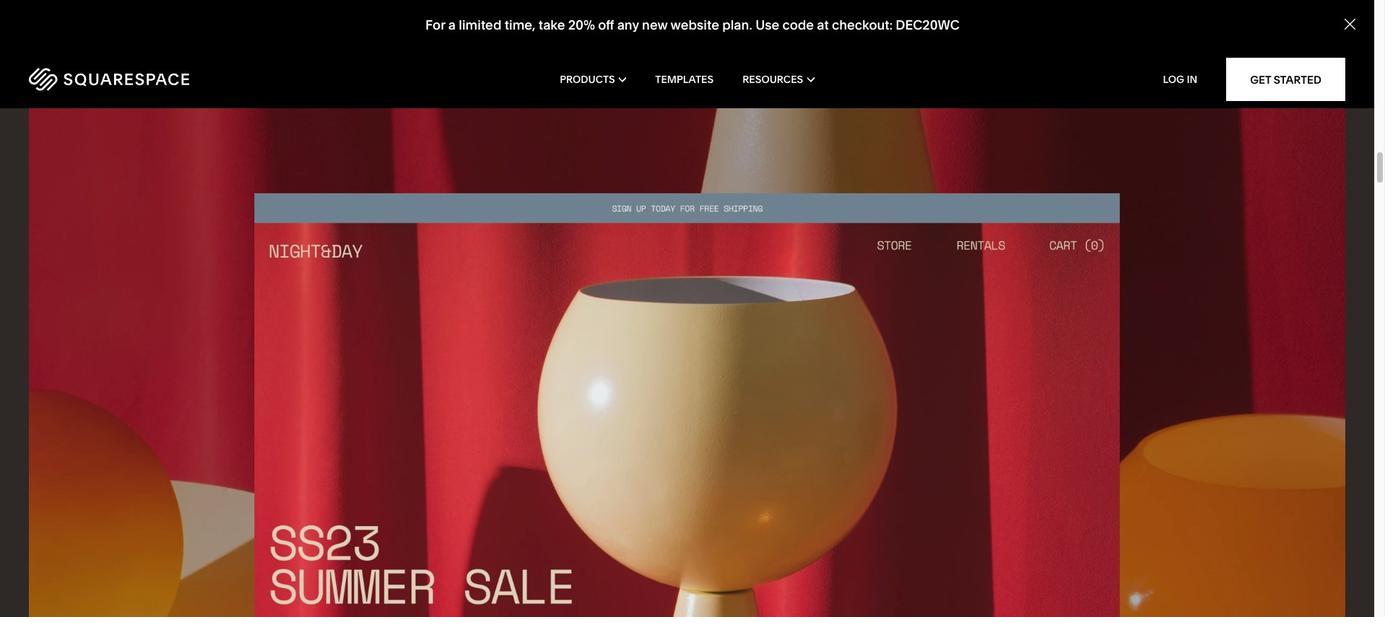Task type: locate. For each thing, give the bounding box(es) containing it.
dec20wc
[[896, 17, 960, 33]]

started
[[1274, 73, 1321, 86]]

a
[[448, 17, 456, 33]]

squarespace logo image
[[29, 68, 189, 91]]

log             in link
[[1163, 73, 1197, 86]]

templates
[[655, 73, 714, 86]]

get started link
[[1226, 58, 1345, 101]]

products
[[560, 73, 615, 86]]

new
[[642, 17, 668, 33]]

off
[[598, 17, 614, 33]]

plan.
[[722, 17, 752, 33]]

for
[[425, 17, 445, 33]]

website
[[670, 17, 719, 33]]

log
[[1163, 73, 1184, 86]]

checkout:
[[832, 17, 893, 33]]

in
[[1187, 73, 1197, 86]]

code
[[782, 17, 814, 33]]

squarespace logo link
[[29, 68, 292, 91]]



Task type: describe. For each thing, give the bounding box(es) containing it.
resources
[[742, 73, 803, 86]]

for a limited time, take 20% off any new website plan. use code at checkout: dec20wc
[[425, 17, 960, 33]]

templates link
[[655, 51, 714, 108]]

20%
[[568, 17, 595, 33]]

an ecommerce website showcasing a beige lighting fixture sculpture with a red curtain-like background, featuring a 'shop now' button and sale highlights. image
[[0, 39, 1374, 617]]

any
[[617, 17, 639, 33]]

products button
[[560, 51, 626, 108]]

get started
[[1250, 73, 1321, 86]]

log             in
[[1163, 73, 1197, 86]]

limited
[[459, 17, 501, 33]]

resources button
[[742, 51, 814, 108]]

at
[[817, 17, 829, 33]]

use
[[755, 17, 779, 33]]

time,
[[505, 17, 536, 33]]

get
[[1250, 73, 1271, 86]]

take
[[539, 17, 565, 33]]



Task type: vqa. For each thing, say whether or not it's contained in the screenshot.
Get Started link
yes



